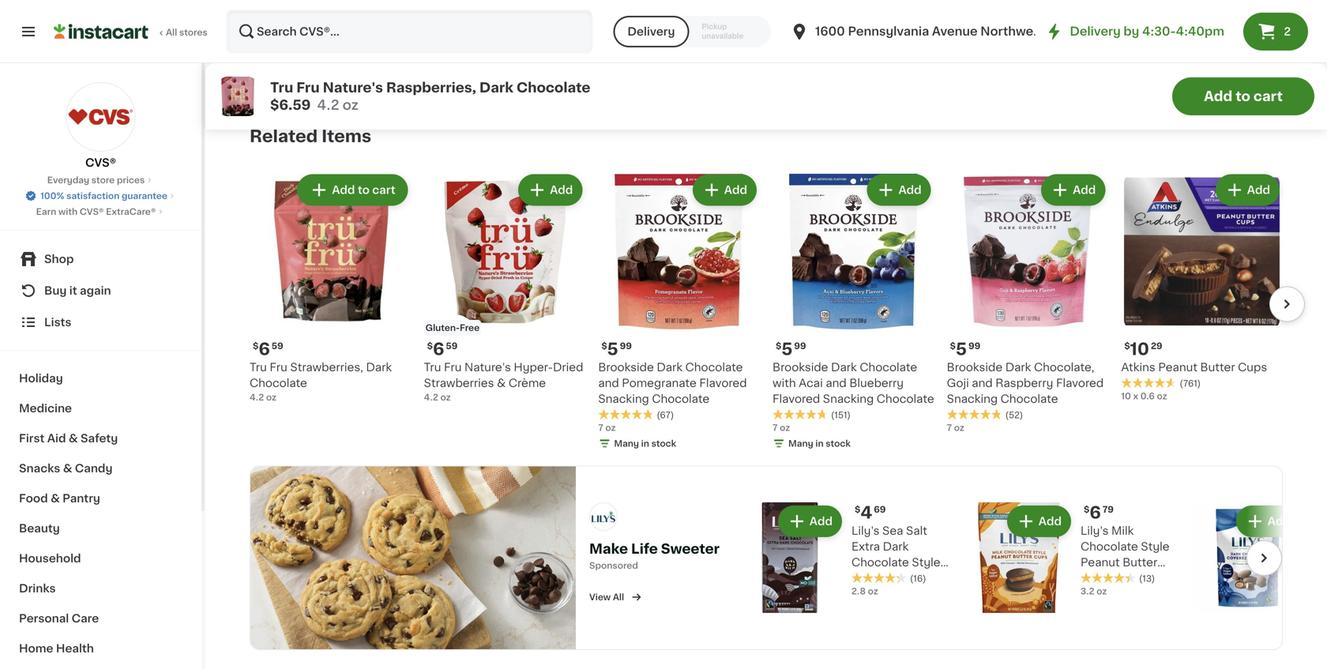 Task type: locate. For each thing, give the bounding box(es) containing it.
2 $ 5 99 from the left
[[950, 341, 980, 357]]

sweets inside lily's milk chocolate style peanut butter cups no sugar added sweets
[[1120, 589, 1161, 600]]

milk up bar
[[1237, 49, 1260, 60]]

and right acai
[[826, 378, 847, 389]]

lily's milk chocolate style peanut butter cups no sugar added sweets
[[1081, 525, 1170, 600]]

2 lily's from the left
[[1081, 525, 1109, 536]]

99 up acai
[[794, 342, 806, 350]]

service type group
[[613, 16, 771, 47]]

dark inside tru fru strawberries, dark chocolate 4.2 oz
[[366, 362, 392, 373]]

delivery left by
[[1070, 26, 1121, 37]]

1 vertical spatial 69
[[874, 505, 886, 514]]

make life sweeter spo nsored
[[589, 542, 720, 570]]

$ 6 59 for tru fru nature's hyper-dried strawberries & crème
[[427, 341, 458, 357]]

99 for and
[[968, 342, 980, 350]]

fru inside tru fru nature's raspberries, dark chocolate $6.59 4.2 oz
[[296, 81, 320, 94]]

5 up brookside dark chocolate with acai and blueberry flavored snacking chocolate
[[781, 341, 793, 357]]

0 horizontal spatial cups
[[1081, 573, 1110, 584]]

chocolate down the strawberries,
[[250, 378, 307, 389]]

1 50% from the left
[[324, 35, 344, 44]]

tru inside tru fru nature's raspberries, dark chocolate $6.59 4.2 oz
[[270, 81, 293, 94]]

butter inside skinnydipped almonds, dark chocolate peanut butter
[[701, 49, 735, 60]]

chocolate up box
[[333, 49, 391, 60]]

0 horizontal spatial all
[[166, 28, 177, 37]]

0 horizontal spatial to
[[358, 184, 370, 195]]

2 stock from the left
[[651, 439, 676, 448]]

snacking inside brookside dark chocolate with acai and blueberry flavored snacking chocolate
[[823, 393, 874, 404]]

4 up extra
[[860, 504, 872, 521]]

chocolate down werther's original chewy sugar free caramel candy
[[516, 81, 590, 94]]

0 horizontal spatial 4
[[860, 504, 872, 521]]

1 vertical spatial milk
[[1111, 525, 1134, 536]]

$ 5 99 for brookside dark chocolate and pomegranate flavored snacking chocolate
[[601, 341, 632, 357]]

1 $ 6 59 from the left
[[253, 341, 283, 357]]

$ inside $ 4 69
[[855, 505, 860, 514]]

strawberry
[[863, 33, 924, 44]]

2 horizontal spatial brookside
[[947, 362, 1002, 373]]

in down pomegranate
[[641, 439, 649, 448]]

4 product group from the left
[[773, 171, 934, 453]]

cups inside lily's milk chocolate style peanut butter cups no sugar added sweets
[[1081, 573, 1110, 584]]

dark right the strawberries,
[[366, 362, 392, 373]]

1 horizontal spatial $ 6 59
[[427, 341, 458, 357]]

2.8 oz
[[852, 587, 878, 596]]

2 1 from the left
[[1173, 35, 1176, 44]]

5 for brookside dark chocolate, goji and raspberry flavored snacking chocolate
[[956, 341, 967, 357]]

& left crème
[[497, 378, 506, 389]]

29 up sour
[[794, 13, 806, 22]]

1 vertical spatial add to cart button
[[299, 176, 407, 204]]

1 1 from the left
[[301, 35, 305, 44]]

fru inside tru fru strawberries, dark chocolate 4.2 oz
[[270, 362, 287, 373]]

fru up strawberries
[[444, 362, 462, 373]]

to down bar
[[1236, 90, 1250, 103]]

brookside
[[773, 362, 828, 373], [947, 362, 1002, 373], [598, 362, 654, 373]]

2 1, from the left
[[1146, 35, 1152, 44]]

extracare®
[[106, 207, 156, 216]]

snacking down goji
[[947, 393, 998, 404]]

1 in from the left
[[815, 439, 824, 448]]

1 horizontal spatial brookside
[[773, 362, 828, 373]]

classic
[[947, 49, 987, 60], [1152, 49, 1193, 60]]

sea
[[882, 525, 903, 536]]

0 horizontal spatial added
[[905, 573, 942, 584]]

no for 6
[[1113, 573, 1129, 584]]

0 horizontal spatial flavored
[[699, 378, 747, 389]]

1 horizontal spatial 4.2
[[317, 98, 339, 112]]

None search field
[[226, 9, 593, 54]]

0 horizontal spatial 1
[[301, 35, 305, 44]]

6 product group from the left
[[1121, 171, 1283, 403]]

0 horizontal spatial get
[[282, 35, 299, 44]]

1 horizontal spatial flavored
[[773, 393, 820, 404]]

dark inside skinnydipped almonds, dark chocolate peanut butter
[[734, 33, 760, 44]]

dark inside brookside dark chocolate with acai and blueberry flavored snacking chocolate
[[831, 362, 857, 373]]

1, down '$ 13 79'
[[274, 35, 280, 44]]

drinks link
[[9, 573, 192, 603]]

0 horizontal spatial 4.2
[[250, 393, 264, 402]]

sweets down (13)
[[1120, 589, 1161, 600]]

10
[[1130, 341, 1149, 357], [1121, 392, 1131, 401]]

5 for brookside dark chocolate with acai and blueberry flavored snacking chocolate
[[781, 341, 793, 357]]

brookside up goji
[[947, 362, 1002, 373]]

cups
[[1238, 362, 1267, 373], [1081, 573, 1110, 584]]

many in stock
[[788, 439, 851, 448], [614, 439, 676, 448]]

69 right 3
[[445, 13, 457, 22]]

2 horizontal spatial flavored
[[1056, 378, 1104, 389]]

1 $ 5 99 from the left
[[776, 341, 806, 357]]

1 horizontal spatial werther's
[[947, 33, 1000, 44]]

2 50% from the left
[[1195, 35, 1215, 44]]

stock down (67)
[[651, 439, 676, 448]]

added
[[905, 573, 942, 584], [1081, 589, 1117, 600]]

4.2 inside tru fru strawberries, dark chocolate 4.2 oz
[[250, 393, 264, 402]]

tru fru strawberries, dark chocolate 4.2 oz
[[250, 362, 392, 402]]

0 horizontal spatial 99
[[620, 342, 632, 350]]

1 horizontal spatial style
[[1141, 541, 1170, 552]]

1 vertical spatial free
[[460, 324, 480, 332]]

0 horizontal spatial add to cart
[[332, 184, 395, 195]]

6.8 oz
[[250, 95, 277, 104]]

again
[[80, 285, 111, 296]]

$ 5 99 up pomegranate
[[601, 341, 632, 357]]

(67)
[[657, 411, 674, 419]]

fru for &
[[444, 362, 462, 373]]

1 werther's from the left
[[424, 33, 478, 44]]

chocolate up (67)
[[652, 393, 709, 404]]

and inside brookside dark chocolate, goji and raspberry flavored snacking chocolate
[[972, 378, 993, 389]]

1 vertical spatial cups
[[1081, 573, 1110, 584]]

2.75
[[424, 79, 442, 88]]

stock for chocolate
[[651, 439, 676, 448]]

tru left the strawberries,
[[250, 362, 267, 373]]

1 horizontal spatial 7
[[773, 423, 778, 432]]

0 horizontal spatial chewy
[[526, 33, 565, 44]]

1 horizontal spatial original
[[1003, 33, 1046, 44]]

food & pantry
[[19, 493, 100, 504]]

lindt down delivery by 4:30-4:40pm link
[[1121, 49, 1149, 60]]

0 horizontal spatial cart
[[372, 184, 395, 195]]

99 up goji
[[968, 342, 980, 350]]

dark up pomegranate
[[657, 362, 683, 373]]

peanut up (761)
[[1158, 362, 1197, 373]]

1 horizontal spatial fru
[[296, 81, 320, 94]]

no inside lily's milk chocolate style peanut butter cups no sugar added sweets
[[1113, 573, 1129, 584]]

0 horizontal spatial nature's
[[323, 81, 383, 94]]

0 horizontal spatial add to cart button
[[299, 176, 407, 204]]

buy inside 'link'
[[44, 285, 67, 296]]

lily's inside lily's milk chocolate style peanut butter cups no sugar added sweets
[[1081, 525, 1109, 536]]

1 no from the left
[[852, 573, 868, 584]]

get inside "4 buy 1, get 1 for 50% lindt classic recipe milk chocolate candy bar"
[[1154, 35, 1170, 44]]

2 brookside from the left
[[947, 362, 1002, 373]]

1 horizontal spatial 5
[[781, 341, 793, 357]]

$ for lily's sea salt extra dark chocolate style no sugar added sweets
[[855, 505, 860, 514]]

1 7 oz from the left
[[773, 423, 790, 432]]

chocolate inside skinnydipped almonds, dark chocolate peanut butter
[[598, 49, 656, 60]]

fru left the strawberries,
[[270, 362, 287, 373]]

delivery down 49
[[627, 26, 675, 37]]

1 many in stock from the left
[[788, 439, 851, 448]]

gluten-free
[[425, 324, 480, 332]]

all
[[166, 28, 177, 37], [613, 593, 624, 602]]

2 no from the left
[[1113, 573, 1129, 584]]

sugar inside lily's milk chocolate style peanut butter cups no sugar added sweets
[[1131, 573, 1164, 584]]

view
[[589, 593, 611, 602]]

product group
[[250, 171, 411, 404], [424, 171, 586, 404], [598, 171, 760, 453], [773, 171, 934, 453], [947, 171, 1108, 434], [1121, 171, 1283, 403]]

2 horizontal spatial butter
[[1200, 362, 1235, 373]]

1 horizontal spatial many in stock
[[788, 439, 851, 448]]

kids
[[836, 33, 860, 44]]

caramel for 4
[[990, 49, 1036, 60]]

lindt inside "4 buy 1, get 1 for 50% lindt classic recipe milk chocolate candy bar"
[[1121, 49, 1149, 60]]

butter up (761)
[[1200, 362, 1235, 373]]

peanut up '3.2 oz'
[[1081, 557, 1120, 568]]

0 horizontal spatial milk
[[1111, 525, 1134, 536]]

free inside item carousel region
[[460, 324, 480, 332]]

nature's up strawberries
[[464, 362, 511, 373]]

1 7 from the left
[[773, 423, 778, 432]]

1 many from the left
[[788, 439, 813, 448]]

all stores link
[[54, 9, 209, 54]]

milk down $ 6 79
[[1111, 525, 1134, 536]]

no up 2.8
[[852, 573, 868, 584]]

1, right by
[[1146, 35, 1152, 44]]

classic down avenue on the right
[[947, 49, 987, 60]]

1 horizontal spatial tru
[[270, 81, 293, 94]]

1 horizontal spatial 4
[[956, 12, 968, 29]]

2 snacking from the left
[[947, 393, 998, 404]]

candy inside lindt gourmet chocolate candy truffles gift box
[[250, 65, 286, 76]]

3 5 from the left
[[607, 341, 618, 357]]

4 left northwest
[[956, 12, 968, 29]]

sugar inside lily's sea salt extra dark chocolate style no sugar added sweets
[[870, 573, 902, 584]]

$ 5 99 for brookside dark chocolate, goji and raspberry flavored snacking chocolate
[[950, 341, 980, 357]]

99 for pomegranate
[[620, 342, 632, 350]]

0 horizontal spatial 1,
[[274, 35, 280, 44]]

sweets inside lily's sea salt extra dark chocolate style no sugar added sweets
[[852, 589, 892, 600]]

add to cart down bar
[[1204, 90, 1283, 103]]

79 inside $ 6 79
[[1103, 505, 1114, 514]]

1 lindt from the left
[[250, 49, 278, 60]]

0 vertical spatial cart
[[1253, 90, 1283, 103]]

oz inside tru fru strawberries, dark chocolate 4.2 oz
[[266, 393, 276, 402]]

no left (13)
[[1113, 573, 1129, 584]]

in
[[815, 439, 824, 448], [641, 439, 649, 448]]

in for chocolate
[[641, 439, 649, 448]]

1 horizontal spatial all
[[613, 593, 624, 602]]

2 many from the left
[[614, 439, 639, 448]]

$ inside '$ 13 79'
[[253, 13, 259, 22]]

no inside lily's sea salt extra dark chocolate style no sugar added sweets
[[852, 573, 868, 584]]

3 99 from the left
[[620, 342, 632, 350]]

home
[[19, 643, 53, 654]]

1 horizontal spatial add to cart button
[[1172, 77, 1314, 115]]

2 and from the left
[[972, 378, 993, 389]]

2 7 oz from the left
[[947, 423, 964, 432]]

1 snacking from the left
[[823, 393, 874, 404]]

peanut inside product group
[[1158, 362, 1197, 373]]

13
[[259, 12, 277, 29]]

first aid & safety
[[19, 433, 118, 444]]

pantry
[[63, 493, 100, 504]]

1 caramel from the left
[[486, 49, 533, 60]]

all right the view
[[613, 593, 624, 602]]

style up (13)
[[1141, 541, 1170, 552]]

5
[[781, 341, 793, 357], [956, 341, 967, 357], [607, 341, 618, 357]]

0 horizontal spatial many
[[614, 439, 639, 448]]

buy it again
[[44, 285, 111, 296]]

0 horizontal spatial sugar
[[424, 49, 456, 60]]

make life sweeter image
[[250, 466, 576, 649]]

snacking inside brookside dark chocolate and pomegranate flavored snacking chocolate
[[598, 393, 649, 404]]

1 horizontal spatial 1
[[1173, 35, 1176, 44]]

6 up tru fru strawberries, dark chocolate 4.2 oz
[[259, 341, 270, 357]]

0 horizontal spatial peanut
[[659, 49, 698, 60]]

x
[[1133, 392, 1138, 401]]

get up gourmet
[[282, 35, 299, 44]]

style up the (16)
[[912, 557, 940, 568]]

sweets for 4
[[852, 589, 892, 600]]

with right earn
[[58, 207, 78, 216]]

raspberries,
[[386, 81, 476, 94]]

almonds,
[[679, 33, 731, 44]]

original inside werther's original chewy sugar free caramel candy
[[480, 33, 523, 44]]

1 for from the left
[[307, 35, 322, 44]]

1 horizontal spatial chewy
[[810, 49, 849, 60]]

2 $ 6 59 from the left
[[427, 341, 458, 357]]

snacking down pomegranate
[[598, 393, 649, 404]]

5 up brookside dark chocolate and pomegranate flavored snacking chocolate
[[607, 341, 618, 357]]

to down items
[[358, 184, 370, 195]]

butter inside lily's milk chocolate style peanut butter cups no sugar added sweets
[[1123, 557, 1157, 568]]

cvs® up everyday store prices link
[[85, 157, 116, 168]]

brookside up pomegranate
[[598, 362, 654, 373]]

6 down gluten-
[[433, 341, 444, 357]]

99
[[794, 342, 806, 350], [968, 342, 980, 350], [620, 342, 632, 350]]

chocolate down skinnydipped
[[598, 49, 656, 60]]

69 inside $ 4 69
[[874, 505, 886, 514]]

brookside dark chocolate with acai and blueberry flavored snacking chocolate
[[773, 362, 934, 404]]

1 horizontal spatial milk
[[1237, 49, 1260, 60]]

0 horizontal spatial buy
[[44, 285, 67, 296]]

0 horizontal spatial brookside
[[598, 362, 654, 373]]

add
[[1204, 90, 1232, 103], [332, 184, 355, 195], [550, 184, 573, 195], [724, 184, 747, 195], [898, 184, 922, 195], [1073, 184, 1096, 195], [1247, 184, 1270, 195], [809, 516, 833, 527], [1039, 516, 1062, 527], [1268, 516, 1291, 527]]

1, inside "4 buy 1, get 1 for 50% lindt classic recipe milk chocolate candy bar"
[[1146, 35, 1152, 44]]

drinks
[[19, 583, 56, 594]]

3 7 from the left
[[598, 423, 603, 432]]

buy for buy 1, get 1 for 50%
[[254, 35, 272, 44]]

added for 4
[[905, 573, 942, 584]]

1 horizontal spatial 69
[[874, 505, 886, 514]]

item carousel region
[[250, 165, 1305, 459]]

shop link
[[9, 243, 192, 275]]

1 5 from the left
[[781, 341, 793, 357]]

everyday store prices link
[[47, 174, 154, 186]]

1 lily's from the left
[[852, 525, 880, 536]]

add button
[[520, 176, 581, 204], [694, 176, 755, 204], [868, 176, 929, 204], [1043, 176, 1104, 204], [1217, 176, 1278, 204], [779, 507, 840, 536], [1009, 507, 1070, 536], [1238, 507, 1299, 536]]

& inside tru fru nature's hyper-dried strawberries & crème 4.2 oz
[[497, 378, 506, 389]]

candy inside werther's original chewy sugar free caramel candy
[[535, 49, 572, 60]]

2 for from the left
[[1178, 35, 1193, 44]]

$ 5 99 for brookside dark chocolate with acai and blueberry flavored snacking chocolate
[[776, 341, 806, 357]]

tru for tru fru strawberries, dark chocolate 4.2 oz
[[250, 362, 267, 373]]

tru for tru fru nature's raspberries, dark chocolate $6.59 4.2 oz
[[270, 81, 293, 94]]

3 snacking from the left
[[598, 393, 649, 404]]

0 horizontal spatial 7
[[598, 423, 603, 432]]

brookside inside brookside dark chocolate, goji and raspberry flavored snacking chocolate
[[947, 362, 1002, 373]]

1 horizontal spatial no
[[1113, 573, 1129, 584]]

add to cart inside product group
[[332, 184, 395, 195]]

50% up lindt gourmet chocolate candy truffles gift box
[[324, 35, 344, 44]]

3 7 oz from the left
[[598, 423, 616, 432]]

3 brookside from the left
[[598, 362, 654, 373]]

2 classic from the left
[[1152, 49, 1193, 60]]

$ 5 99 up acai
[[776, 341, 806, 357]]

2 7 from the left
[[947, 423, 952, 432]]

3 and from the left
[[598, 378, 619, 389]]

brookside inside brookside dark chocolate with acai and blueberry flavored snacking chocolate
[[773, 362, 828, 373]]

$ inside $ 3 69
[[427, 13, 433, 22]]

cvs® down satisfaction
[[80, 207, 104, 216]]

$ inside $ 10 29
[[1124, 342, 1130, 350]]

2 99 from the left
[[968, 342, 980, 350]]

1 horizontal spatial and
[[826, 378, 847, 389]]

0 horizontal spatial no
[[852, 573, 868, 584]]

fru inside tru fru nature's hyper-dried strawberries & crème 4.2 oz
[[444, 362, 462, 373]]

1 sweets from the left
[[852, 589, 892, 600]]

chocolate down blueberry
[[877, 393, 934, 404]]

extra
[[852, 541, 880, 552]]

$ 5 99 up goji
[[950, 341, 980, 357]]

5 product group from the left
[[947, 171, 1108, 434]]

fru for oz
[[270, 362, 287, 373]]

snacking inside brookside dark chocolate, goji and raspberry flavored snacking chocolate
[[947, 393, 998, 404]]

nature's
[[323, 81, 383, 94], [464, 362, 511, 373]]

stores
[[179, 28, 207, 37]]

dark down sea
[[883, 541, 909, 552]]

1 product group from the left
[[250, 171, 411, 404]]

10 left x in the right of the page
[[1121, 392, 1131, 401]]

10 up atkins
[[1130, 341, 1149, 357]]

chocolate inside lily's milk chocolate style peanut butter cups no sugar added sweets
[[1081, 541, 1138, 552]]

3 $ 5 99 from the left
[[601, 341, 632, 357]]

dark up raspberry
[[1005, 362, 1031, 373]]

lily's up extra
[[852, 525, 880, 536]]

many in stock down (67)
[[614, 439, 676, 448]]

2 caramel from the left
[[990, 49, 1036, 60]]

0 vertical spatial butter
[[701, 49, 735, 60]]

for up gourmet
[[307, 35, 322, 44]]

1 horizontal spatial sweets
[[1120, 589, 1161, 600]]

1 horizontal spatial add to cart
[[1204, 90, 1283, 103]]

0 horizontal spatial $ 6 59
[[253, 341, 283, 357]]

1 99 from the left
[[794, 342, 806, 350]]

4 inside 4 werther's original popcorn, classic caramel
[[956, 12, 968, 29]]

many in stock down (151)
[[788, 439, 851, 448]]

4 inside "4 buy 1, get 1 for 50% lindt classic recipe milk chocolate candy bar"
[[1130, 12, 1142, 29]]

2 many in stock from the left
[[614, 439, 676, 448]]

0 horizontal spatial sweets
[[852, 589, 892, 600]]

peanut down 'service type' "group"
[[659, 49, 698, 60]]

related items
[[250, 128, 371, 144]]

0 horizontal spatial 59
[[272, 342, 283, 350]]

4.2 inside tru fru nature's hyper-dried strawberries & crème 4.2 oz
[[424, 393, 438, 402]]

butter up (13)
[[1123, 557, 1157, 568]]

product group containing 10
[[1121, 171, 1283, 403]]

1 stock from the left
[[826, 439, 851, 448]]

tru inside tru fru nature's hyper-dried strawberries & crème 4.2 oz
[[424, 362, 441, 373]]

$ 6 59 down gluten-
[[427, 341, 458, 357]]

dark
[[734, 33, 760, 44], [479, 81, 513, 94], [366, 362, 392, 373], [831, 362, 857, 373], [1005, 362, 1031, 373], [657, 362, 683, 373], [883, 541, 909, 552]]

2 sweets from the left
[[1120, 589, 1161, 600]]

0 horizontal spatial $ 5 99
[[601, 341, 632, 357]]

blueberry
[[849, 378, 904, 389]]

$
[[253, 13, 259, 22], [427, 13, 433, 22], [253, 342, 259, 350], [427, 342, 433, 350], [776, 342, 781, 350], [950, 342, 956, 350], [601, 342, 607, 350], [1124, 342, 1130, 350], [855, 505, 860, 514], [1084, 505, 1090, 514]]

caramel for werther's
[[486, 49, 533, 60]]

0 vertical spatial added
[[905, 573, 942, 584]]

sweets
[[852, 589, 892, 600], [1120, 589, 1161, 600]]

aid
[[47, 433, 66, 444]]

delivery by 4:30-4:40pm
[[1070, 26, 1224, 37]]

nature's down gift
[[323, 81, 383, 94]]

tru inside tru fru strawberries, dark chocolate 4.2 oz
[[250, 362, 267, 373]]

0 horizontal spatial for
[[307, 35, 322, 44]]

69 for 3
[[445, 13, 457, 22]]

50% up the recipe
[[1195, 35, 1215, 44]]

0 horizontal spatial original
[[480, 33, 523, 44]]

personal care
[[19, 613, 99, 624]]

cups inside item carousel region
[[1238, 362, 1267, 373]]

for
[[307, 35, 322, 44], [1178, 35, 1193, 44]]

added inside lily's sea salt extra dark chocolate style no sugar added sweets
[[905, 573, 942, 584]]

1 horizontal spatial delivery
[[1070, 26, 1121, 37]]

nature's inside tru fru nature's hyper-dried strawberries & crème 4.2 oz
[[464, 362, 511, 373]]

2 werther's from the left
[[947, 33, 1000, 44]]

add to cart button down items
[[299, 176, 407, 204]]

instacart logo image
[[54, 22, 148, 41]]

1 vertical spatial add to cart
[[332, 184, 395, 195]]

1 horizontal spatial sugar
[[870, 573, 902, 584]]

caramel inside 4 werther's original popcorn, classic caramel
[[990, 49, 1036, 60]]

1 horizontal spatial with
[[773, 378, 796, 389]]

peanut inside skinnydipped almonds, dark chocolate peanut butter
[[659, 49, 698, 60]]

with
[[58, 207, 78, 216], [773, 378, 796, 389]]

2 5 from the left
[[956, 341, 967, 357]]

1 horizontal spatial 50%
[[1195, 35, 1215, 44]]

0 horizontal spatial and
[[598, 378, 619, 389]]

★★★★★
[[250, 80, 305, 91], [250, 80, 305, 91], [1121, 80, 1176, 91], [1121, 80, 1176, 91], [1121, 377, 1176, 388], [1121, 377, 1176, 388], [773, 409, 828, 420], [773, 409, 828, 420], [947, 409, 1002, 420], [947, 409, 1002, 420], [598, 409, 654, 420], [598, 409, 654, 420], [852, 572, 907, 583], [852, 572, 907, 583], [1081, 572, 1136, 583], [1081, 572, 1136, 583]]

health
[[56, 643, 94, 654]]

flavored down chocolate,
[[1056, 378, 1104, 389]]

nature's inside tru fru nature's raspberries, dark chocolate $6.59 4.2 oz
[[323, 81, 383, 94]]

0 horizontal spatial 79
[[279, 13, 290, 22]]

99 up pomegranate
[[620, 342, 632, 350]]

dark down werther's original chewy sugar free caramel candy
[[479, 81, 513, 94]]

59 up tru fru strawberries, dark chocolate 4.2 oz
[[272, 342, 283, 350]]

0 horizontal spatial many in stock
[[614, 439, 676, 448]]

2 in from the left
[[641, 439, 649, 448]]

1 classic from the left
[[947, 49, 987, 60]]

2 horizontal spatial 7 oz
[[947, 423, 964, 432]]

snacks & candy link
[[9, 453, 192, 483]]

stock down (151)
[[826, 439, 851, 448]]

7 oz for brookside dark chocolate, goji and raspberry flavored snacking chocolate
[[947, 423, 964, 432]]

1 vertical spatial to
[[358, 184, 370, 195]]

1 horizontal spatial 29
[[1151, 342, 1162, 350]]

1 horizontal spatial 7 oz
[[773, 423, 790, 432]]

lindt gourmet chocolate candy truffles gift box
[[250, 49, 391, 76]]

1600 pennsylvania avenue northwest
[[815, 26, 1045, 37]]

flavored right pomegranate
[[699, 378, 747, 389]]

2 horizontal spatial 5
[[956, 341, 967, 357]]

buy for buy it again
[[44, 285, 67, 296]]

2 original from the left
[[1003, 33, 1046, 44]]

(151)
[[831, 411, 851, 419]]

$ for tru fru strawberries, dark chocolate
[[253, 342, 259, 350]]

caramel inside werther's original chewy sugar free caramel candy
[[486, 49, 533, 60]]

2 lindt from the left
[[1121, 49, 1149, 60]]

1 horizontal spatial added
[[1081, 589, 1117, 600]]

snacking up (151)
[[823, 393, 874, 404]]

1 vertical spatial butter
[[1200, 362, 1235, 373]]

$ 6 59 up tru fru strawberries, dark chocolate 4.2 oz
[[253, 341, 283, 357]]

add to cart button down bar
[[1172, 77, 1314, 115]]

2 59 from the left
[[446, 342, 458, 350]]

1 original from the left
[[480, 33, 523, 44]]

1 vertical spatial 10
[[1121, 392, 1131, 401]]

79 right 13
[[279, 13, 290, 22]]

6 up lily's milk chocolate style peanut butter cups no sugar added sweets
[[1090, 504, 1101, 521]]

lily's sea salt extra dark chocolate style no sugar added sweets
[[852, 525, 942, 600]]

chocolate inside "4 buy 1, get 1 for 50% lindt classic recipe milk chocolate candy bar"
[[1121, 65, 1179, 76]]

59 for nature's
[[446, 342, 458, 350]]

chocolate inside lily's sea salt extra dark chocolate style no sugar added sweets
[[852, 557, 909, 568]]

7 for brookside dark chocolate and pomegranate flavored snacking chocolate
[[598, 423, 603, 432]]

style inside lily's milk chocolate style peanut butter cups no sugar added sweets
[[1141, 541, 1170, 552]]

1 brookside from the left
[[773, 362, 828, 373]]

dark inside brookside dark chocolate and pomegranate flavored snacking chocolate
[[657, 362, 683, 373]]

and left pomegranate
[[598, 378, 619, 389]]

2.75 oz
[[424, 79, 455, 88]]

1 horizontal spatial butter
[[1123, 557, 1157, 568]]

cart inside item carousel region
[[372, 184, 395, 195]]

delivery by 4:30-4:40pm link
[[1045, 22, 1224, 41]]

for inside "4 buy 1, get 1 for 50% lindt classic recipe milk chocolate candy bar"
[[1178, 35, 1193, 44]]

caramel
[[486, 49, 533, 60], [990, 49, 1036, 60]]

1 1, from the left
[[274, 35, 280, 44]]

brookside inside brookside dark chocolate and pomegranate flavored snacking chocolate
[[598, 362, 654, 373]]

sour patch kids strawberry soft & chewy candy
[[773, 33, 924, 60]]

$ for lily's milk chocolate style peanut butter cups no sugar added sweets
[[1084, 505, 1090, 514]]

0 horizontal spatial style
[[912, 557, 940, 568]]

flavored down acai
[[773, 393, 820, 404]]

fru down the truffles
[[296, 81, 320, 94]]

medicine link
[[9, 393, 192, 423]]

lily's inside lily's sea salt extra dark chocolate style no sugar added sweets
[[852, 525, 880, 536]]

1 vertical spatial chewy
[[810, 49, 849, 60]]

tru up $6.59
[[270, 81, 293, 94]]

1 horizontal spatial cart
[[1253, 90, 1283, 103]]

buy it again link
[[9, 275, 192, 306]]

1 horizontal spatial caramel
[[990, 49, 1036, 60]]

lily's for 6
[[1081, 525, 1109, 536]]

with left acai
[[773, 378, 796, 389]]

1 and from the left
[[826, 378, 847, 389]]

delivery inside button
[[627, 26, 675, 37]]

nature's for 4.2
[[323, 81, 383, 94]]

2 product group from the left
[[424, 171, 586, 404]]

stock for flavored
[[826, 439, 851, 448]]

add to cart down items
[[332, 184, 395, 195]]

1 horizontal spatial snacking
[[823, 393, 874, 404]]

oz
[[444, 79, 455, 88], [266, 95, 277, 104], [343, 98, 359, 112], [1157, 392, 1167, 401], [266, 393, 276, 402], [440, 393, 451, 402], [780, 423, 790, 432], [954, 423, 964, 432], [605, 423, 616, 432], [868, 587, 878, 596], [1097, 587, 1107, 596]]

tru up strawberries
[[424, 362, 441, 373]]

1 horizontal spatial nature's
[[464, 362, 511, 373]]

chewy inside werther's original chewy sugar free caramel candy
[[526, 33, 565, 44]]

0 horizontal spatial 7 oz
[[598, 423, 616, 432]]

lindt
[[250, 49, 278, 60], [1121, 49, 1149, 60]]

2 get from the left
[[1154, 35, 1170, 44]]

brookside for and
[[947, 362, 1002, 373]]

sugar for 4
[[870, 573, 902, 584]]

peanut inside lily's milk chocolate style peanut butter cups no sugar added sweets
[[1081, 557, 1120, 568]]

Search field
[[227, 11, 591, 52]]

4 left 4:30- at right
[[1130, 12, 1142, 29]]

dark left sour
[[734, 33, 760, 44]]

5 up goji
[[956, 341, 967, 357]]

$ inside $ 6 79
[[1084, 505, 1090, 514]]

$ 6 59 for tru fru strawberries, dark chocolate
[[253, 341, 283, 357]]

$ for brookside dark chocolate, goji and raspberry flavored snacking chocolate
[[950, 342, 956, 350]]

0 horizontal spatial caramel
[[486, 49, 533, 60]]

1 59 from the left
[[272, 342, 283, 350]]

2 horizontal spatial $ 5 99
[[950, 341, 980, 357]]

1,
[[274, 35, 280, 44], [1146, 35, 1152, 44]]

99 for acai
[[794, 342, 806, 350]]

delivery for delivery by 4:30-4:40pm
[[1070, 26, 1121, 37]]

snacks
[[19, 463, 60, 474]]

chocolate down extra
[[852, 557, 909, 568]]

50%
[[324, 35, 344, 44], [1195, 35, 1215, 44]]

0 vertical spatial style
[[1141, 541, 1170, 552]]

6 left 49
[[607, 12, 619, 29]]

2 horizontal spatial 4.2
[[424, 393, 438, 402]]

nsored
[[607, 561, 638, 570]]

werther's inside 4 werther's original popcorn, classic caramel
[[947, 33, 1000, 44]]

69 up sea
[[874, 505, 886, 514]]

2 horizontal spatial 99
[[968, 342, 980, 350]]

brookside for pomegranate
[[598, 362, 654, 373]]

1 horizontal spatial 59
[[446, 342, 458, 350]]

nature's for crème
[[464, 362, 511, 373]]

butter down almonds,
[[701, 49, 735, 60]]



Task type: describe. For each thing, give the bounding box(es) containing it.
50% inside "4 buy 1, get 1 for 50% lindt classic recipe milk chocolate candy bar"
[[1195, 35, 1215, 44]]

cvs® link
[[66, 82, 135, 171]]

& right aid
[[69, 433, 78, 444]]

$ 3 69
[[427, 12, 457, 29]]

dried
[[553, 362, 583, 373]]

1 vertical spatial cvs®
[[80, 207, 104, 216]]

3 product group from the left
[[598, 171, 760, 453]]

59 for strawberries,
[[272, 342, 283, 350]]

home health
[[19, 643, 94, 654]]

butter for 6
[[1123, 557, 1157, 568]]

beauty link
[[9, 513, 192, 543]]

7 oz for brookside dark chocolate with acai and blueberry flavored snacking chocolate
[[773, 423, 790, 432]]

buy inside "4 buy 1, get 1 for 50% lindt classic recipe milk chocolate candy bar"
[[1126, 35, 1143, 44]]

$6.59
[[270, 98, 311, 112]]

sweeter
[[661, 542, 720, 556]]

100% satisfaction guarantee button
[[25, 186, 177, 202]]

first
[[19, 433, 45, 444]]

spo
[[589, 561, 607, 570]]

store
[[91, 176, 115, 184]]

recipe
[[1195, 49, 1234, 60]]

household
[[19, 553, 81, 564]]

chocolate inside brookside dark chocolate, goji and raspberry flavored snacking chocolate
[[1001, 393, 1058, 404]]

chewy inside sour patch kids strawberry soft & chewy candy
[[810, 49, 849, 60]]

4:40pm
[[1176, 26, 1224, 37]]

earn
[[36, 207, 56, 216]]

4:30-
[[1142, 26, 1176, 37]]

everyday store prices
[[47, 176, 145, 184]]

personal
[[19, 613, 69, 624]]

classic inside "4 buy 1, get 1 for 50% lindt classic recipe milk chocolate candy bar"
[[1152, 49, 1193, 60]]

make
[[589, 542, 628, 556]]

original inside 4 werther's original popcorn, classic caramel
[[1003, 33, 1046, 44]]

medicine
[[19, 403, 72, 414]]

lindt inside lindt gourmet chocolate candy truffles gift box
[[250, 49, 278, 60]]

peanut for 6
[[1081, 557, 1120, 568]]

gift
[[334, 65, 355, 76]]

1 get from the left
[[282, 35, 299, 44]]

$ for brookside dark chocolate with acai and blueberry flavored snacking chocolate
[[776, 342, 781, 350]]

box
[[358, 65, 379, 76]]

tru fru nature's hyper-dried strawberries & crème 4.2 oz
[[424, 362, 583, 402]]

personal care link
[[9, 603, 192, 633]]

4 for 4 buy 1, get 1 for 50% lindt classic recipe milk chocolate candy bar
[[1130, 12, 1142, 29]]

many in stock for flavored
[[788, 439, 851, 448]]

with inside brookside dark chocolate with acai and blueberry flavored snacking chocolate
[[773, 378, 796, 389]]

milk inside "4 buy 1, get 1 for 50% lindt classic recipe milk chocolate candy bar"
[[1237, 49, 1260, 60]]

pomegranate
[[622, 378, 697, 389]]

$ for werther's original chewy sugar free caramel candy
[[427, 13, 433, 22]]

79 for 6
[[1103, 505, 1114, 514]]

classic inside 4 werther's original popcorn, classic caramel
[[947, 49, 987, 60]]

4 for 4 werther's original popcorn, classic caramel
[[956, 12, 968, 29]]

sugar for 6
[[1131, 573, 1164, 584]]

tru fru nature's raspberries, dark chocolate $6.59 4.2 oz
[[270, 81, 590, 112]]

hyper-
[[514, 362, 553, 373]]

(70)
[[308, 82, 326, 91]]

0 vertical spatial all
[[166, 28, 177, 37]]

$ for atkins peanut butter cups
[[1124, 342, 1130, 350]]

0 horizontal spatial 29
[[794, 13, 806, 22]]

view all
[[589, 593, 624, 602]]

flavored inside brookside dark chocolate and pomegranate flavored snacking chocolate
[[699, 378, 747, 389]]

7 oz for brookside dark chocolate and pomegranate flavored snacking chocolate
[[598, 423, 616, 432]]

6 for tru fru strawberries, dark chocolate
[[259, 341, 270, 357]]

add to cart button inside item carousel region
[[299, 176, 407, 204]]

sugar inside werther's original chewy sugar free caramel candy
[[424, 49, 456, 60]]

0.6
[[1140, 392, 1155, 401]]

northwest
[[980, 26, 1045, 37]]

1 vertical spatial all
[[613, 593, 624, 602]]

everyday
[[47, 176, 89, 184]]

2
[[1284, 26, 1291, 37]]

bar
[[1221, 65, 1240, 76]]

and inside brookside dark chocolate and pomegranate flavored snacking chocolate
[[598, 378, 619, 389]]

1600
[[815, 26, 845, 37]]

patch
[[801, 33, 833, 44]]

salt
[[906, 525, 927, 536]]

0 vertical spatial with
[[58, 207, 78, 216]]

acai
[[799, 378, 823, 389]]

flavored inside brookside dark chocolate with acai and blueberry flavored snacking chocolate
[[773, 393, 820, 404]]

crème
[[509, 378, 546, 389]]

added for 6
[[1081, 589, 1117, 600]]

shop
[[44, 254, 74, 265]]

100% satisfaction guarantee
[[40, 192, 167, 200]]

butter inside item carousel region
[[1200, 362, 1235, 373]]

butter for 49
[[701, 49, 735, 60]]

oz inside tru fru nature's hyper-dried strawberries & crème 4.2 oz
[[440, 393, 451, 402]]

& inside sour patch kids strawberry soft & chewy candy
[[799, 49, 808, 60]]

(320)
[[1180, 82, 1203, 91]]

style inside lily's sea salt extra dark chocolate style no sugar added sweets
[[912, 557, 940, 568]]

chocolate inside tru fru nature's raspberries, dark chocolate $6.59 4.2 oz
[[516, 81, 590, 94]]

snacks & candy
[[19, 463, 113, 474]]

free inside werther's original chewy sugar free caramel candy
[[459, 49, 483, 60]]

many for chocolate
[[614, 439, 639, 448]]

69 for 4
[[874, 505, 886, 514]]

6 for tru fru nature's hyper-dried strawberries & crème
[[433, 341, 444, 357]]

care
[[72, 613, 99, 624]]

many for flavored
[[788, 439, 813, 448]]

49
[[620, 13, 632, 22]]

skinnydipped
[[598, 33, 676, 44]]

food & pantry link
[[9, 483, 192, 513]]

100%
[[40, 192, 64, 200]]

79 for 13
[[279, 13, 290, 22]]

goji
[[947, 378, 969, 389]]

first aid & safety link
[[9, 423, 192, 453]]

dark inside lily's sea salt extra dark chocolate style no sugar added sweets
[[883, 541, 909, 552]]

chocolate up pomegranate
[[685, 362, 743, 373]]

atkins peanut butter cups
[[1121, 362, 1267, 373]]

1 inside "4 buy 1, get 1 for 50% lindt classic recipe milk chocolate candy bar"
[[1173, 35, 1176, 44]]

lily's image
[[589, 502, 618, 531]]

candy inside "4 buy 1, get 1 for 50% lindt classic recipe milk chocolate candy bar"
[[1181, 65, 1218, 76]]

werther's inside werther's original chewy sugar free caramel candy
[[424, 33, 478, 44]]

fru for $6.59
[[296, 81, 320, 94]]

brookside dark chocolate, goji and raspberry flavored snacking chocolate
[[947, 362, 1104, 404]]

chocolate up blueberry
[[860, 362, 917, 373]]

life
[[631, 542, 658, 556]]

$ 13 79
[[253, 12, 290, 29]]

tru for tru fru nature's hyper-dried strawberries & crème 4.2 oz
[[424, 362, 441, 373]]

7 for brookside dark chocolate, goji and raspberry flavored snacking chocolate
[[947, 423, 952, 432]]

gluten-
[[425, 324, 460, 332]]

buy 1, get 1 for 50%
[[254, 35, 344, 44]]

0 vertical spatial 10
[[1130, 341, 1149, 357]]

strawberries
[[424, 378, 494, 389]]

flavored inside brookside dark chocolate, goji and raspberry flavored snacking chocolate
[[1056, 378, 1104, 389]]

0 vertical spatial cvs®
[[85, 157, 116, 168]]

soft
[[773, 49, 796, 60]]

home health link
[[9, 633, 192, 664]]

oz inside tru fru nature's raspberries, dark chocolate $6.59 4.2 oz
[[343, 98, 359, 112]]

2.8
[[852, 587, 866, 596]]

satisfaction
[[66, 192, 119, 200]]

delivery for delivery
[[627, 26, 675, 37]]

lists link
[[9, 306, 192, 338]]

$ for buy 1, get 1 for 50%
[[253, 13, 259, 22]]

peanut for 49
[[659, 49, 698, 60]]

$ for tru fru nature's hyper-dried strawberries & crème
[[427, 342, 433, 350]]

3
[[433, 12, 444, 29]]

werther's original chewy sugar free caramel candy
[[424, 33, 572, 60]]

candy inside sour patch kids strawberry soft & chewy candy
[[852, 49, 889, 60]]

safety
[[81, 433, 118, 444]]

6 49
[[607, 12, 632, 29]]

0 vertical spatial add to cart
[[1204, 90, 1283, 103]]

4 buy 1, get 1 for 50% lindt classic recipe milk chocolate candy bar
[[1121, 12, 1260, 76]]

& right food
[[51, 493, 60, 504]]

5 for brookside dark chocolate and pomegranate flavored snacking chocolate
[[607, 341, 618, 357]]

$ 4 69
[[855, 504, 886, 521]]

4.2 inside tru fru nature's raspberries, dark chocolate $6.59 4.2 oz
[[317, 98, 339, 112]]

0 vertical spatial to
[[1236, 90, 1250, 103]]

29 inside $ 10 29
[[1151, 342, 1162, 350]]

no for 4
[[852, 573, 868, 584]]

beauty
[[19, 523, 60, 534]]

& right snacks
[[63, 463, 72, 474]]

pennsylvania
[[848, 26, 929, 37]]

7 for brookside dark chocolate with acai and blueberry flavored snacking chocolate
[[773, 423, 778, 432]]

holiday
[[19, 373, 63, 384]]

chocolate inside lindt gourmet chocolate candy truffles gift box
[[333, 49, 391, 60]]

dark inside brookside dark chocolate, goji and raspberry flavored snacking chocolate
[[1005, 362, 1031, 373]]

in for flavored
[[815, 439, 824, 448]]

3.2 oz
[[1081, 587, 1107, 596]]

chocolate inside tru fru strawberries, dark chocolate 4.2 oz
[[250, 378, 307, 389]]

milk inside lily's milk chocolate style peanut butter cups no sugar added sweets
[[1111, 525, 1134, 536]]

and inside brookside dark chocolate with acai and blueberry flavored snacking chocolate
[[826, 378, 847, 389]]

0 vertical spatial add to cart button
[[1172, 77, 1314, 115]]

6 for lily's milk chocolate style peanut butter cups no sugar added sweets
[[1090, 504, 1101, 521]]

cvs® logo image
[[66, 82, 135, 152]]

lists
[[44, 317, 71, 328]]

brookside for acai
[[773, 362, 828, 373]]

10 x 0.6 oz
[[1121, 392, 1167, 401]]

to inside product group
[[358, 184, 370, 195]]

many in stock for chocolate
[[614, 439, 676, 448]]

skinnydipped almonds, dark chocolate peanut butter
[[598, 33, 760, 60]]

dark inside tru fru nature's raspberries, dark chocolate $6.59 4.2 oz
[[479, 81, 513, 94]]

chocolate,
[[1034, 362, 1094, 373]]

4 werther's original popcorn, classic caramel
[[947, 12, 1099, 60]]

$ for brookside dark chocolate and pomegranate flavored snacking chocolate
[[601, 342, 607, 350]]

truffles
[[289, 65, 331, 76]]

sweets for 6
[[1120, 589, 1161, 600]]

lily's for 4
[[852, 525, 880, 536]]

6.8
[[250, 95, 264, 104]]

strawberries,
[[290, 362, 363, 373]]



Task type: vqa. For each thing, say whether or not it's contained in the screenshot.
Milk inside the Lily's Milk Chocolate Style Peanut Butter Cups No Sugar Added Sweets
yes



